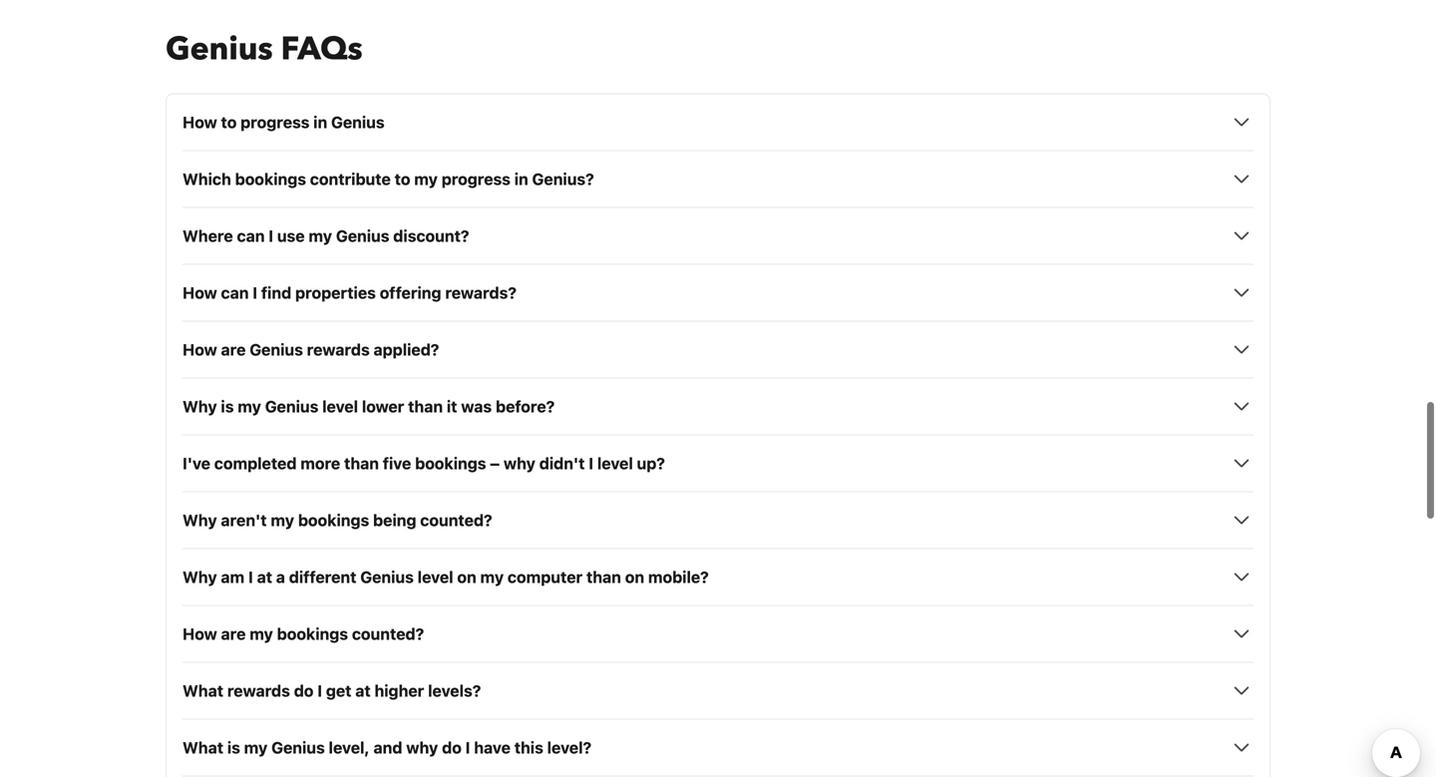 Task type: vqa. For each thing, say whether or not it's contained in the screenshot.
fourth How
yes



Task type: locate. For each thing, give the bounding box(es) containing it.
counted? up higher
[[352, 624, 424, 643]]

are inside dropdown button
[[221, 340, 246, 359]]

0 vertical spatial do
[[294, 681, 314, 700]]

than
[[408, 397, 443, 416], [344, 454, 379, 473], [587, 567, 621, 586]]

2 why from the top
[[183, 511, 217, 530]]

on left computer
[[457, 567, 477, 586]]

1 horizontal spatial than
[[408, 397, 443, 416]]

level
[[322, 397, 358, 416], [597, 454, 633, 473], [418, 567, 453, 586]]

in left genius?
[[515, 169, 528, 188]]

this
[[515, 738, 544, 757]]

bookings left –
[[415, 454, 486, 473]]

what for what rewards do i get at higher levels?
[[183, 681, 224, 700]]

in up contribute
[[313, 113, 327, 132]]

2 on from the left
[[625, 567, 645, 586]]

properties
[[295, 283, 376, 302]]

than right computer
[[587, 567, 621, 586]]

0 vertical spatial is
[[221, 397, 234, 416]]

0 horizontal spatial on
[[457, 567, 477, 586]]

where can i use my genius discount?
[[183, 226, 469, 245]]

1 horizontal spatial on
[[625, 567, 645, 586]]

how
[[183, 113, 217, 132], [183, 283, 217, 302], [183, 340, 217, 359], [183, 624, 217, 643]]

why inside why aren't my bookings being counted? dropdown button
[[183, 511, 217, 530]]

why for why is my genius level lower than it was before?
[[183, 397, 217, 416]]

discount?
[[393, 226, 469, 245]]

where can i use my genius discount? button
[[183, 224, 1254, 248]]

why left am on the bottom left of the page
[[183, 567, 217, 586]]

rewards down the how are my bookings counted?
[[227, 681, 290, 700]]

on
[[457, 567, 477, 586], [625, 567, 645, 586]]

rewards down properties
[[307, 340, 370, 359]]

than left five
[[344, 454, 379, 473]]

0 vertical spatial rewards
[[307, 340, 370, 359]]

i left "get"
[[317, 681, 322, 700]]

2 what from the top
[[183, 738, 224, 757]]

what rewards do i get at higher levels?
[[183, 681, 481, 700]]

bookings inside how are my bookings counted? dropdown button
[[277, 624, 348, 643]]

3 how from the top
[[183, 340, 217, 359]]

bookings down different
[[277, 624, 348, 643]]

0 horizontal spatial why
[[406, 738, 438, 757]]

can left find
[[221, 283, 249, 302]]

can inside dropdown button
[[237, 226, 265, 245]]

at left a
[[257, 567, 272, 586]]

bookings
[[235, 169, 306, 188], [415, 454, 486, 473], [298, 511, 369, 530], [277, 624, 348, 643]]

how inside dropdown button
[[183, 113, 217, 132]]

i left have
[[466, 738, 470, 757]]

my right aren't
[[271, 511, 294, 530]]

1 why from the top
[[183, 397, 217, 416]]

why up i've at the left of page
[[183, 397, 217, 416]]

level,
[[329, 738, 370, 757]]

do left "get"
[[294, 681, 314, 700]]

rewards
[[307, 340, 370, 359], [227, 681, 290, 700]]

how for how can i find properties offering rewards?
[[183, 283, 217, 302]]

do
[[294, 681, 314, 700], [442, 738, 462, 757]]

i left find
[[253, 283, 257, 302]]

0 horizontal spatial to
[[221, 113, 237, 132]]

to
[[221, 113, 237, 132], [395, 169, 411, 188]]

1 horizontal spatial progress
[[442, 169, 511, 188]]

1 vertical spatial what
[[183, 738, 224, 757]]

bookings down how to progress in genius
[[235, 169, 306, 188]]

1 vertical spatial do
[[442, 738, 462, 757]]

a
[[276, 567, 285, 586]]

1 horizontal spatial in
[[515, 169, 528, 188]]

can inside 'dropdown button'
[[221, 283, 249, 302]]

being
[[373, 511, 416, 530]]

1 vertical spatial counted?
[[352, 624, 424, 643]]

lower
[[362, 397, 404, 416]]

0 horizontal spatial progress
[[241, 113, 310, 132]]

0 horizontal spatial rewards
[[227, 681, 290, 700]]

is inside what is my genius level, and why do i have this level? dropdown button
[[227, 738, 240, 757]]

genius up contribute
[[331, 113, 385, 132]]

1 vertical spatial why
[[406, 738, 438, 757]]

how are genius rewards applied?
[[183, 340, 439, 359]]

how are my bookings counted? button
[[183, 622, 1254, 646]]

rewards inside dropdown button
[[227, 681, 290, 700]]

is for what
[[227, 738, 240, 757]]

is for why
[[221, 397, 234, 416]]

in
[[313, 113, 327, 132], [515, 169, 528, 188]]

computer
[[508, 567, 583, 586]]

are
[[221, 340, 246, 359], [221, 624, 246, 643]]

on left mobile?
[[625, 567, 645, 586]]

0 vertical spatial can
[[237, 226, 265, 245]]

0 horizontal spatial level
[[322, 397, 358, 416]]

1 horizontal spatial level
[[418, 567, 453, 586]]

0 vertical spatial progress
[[241, 113, 310, 132]]

what is my genius level, and why do i have this level? button
[[183, 736, 1254, 760]]

genius
[[166, 27, 273, 71], [331, 113, 385, 132], [336, 226, 390, 245], [250, 340, 303, 359], [265, 397, 319, 416], [360, 567, 414, 586], [271, 738, 325, 757]]

before?
[[496, 397, 555, 416]]

0 vertical spatial why
[[183, 397, 217, 416]]

than left it
[[408, 397, 443, 416]]

my left computer
[[480, 567, 504, 586]]

1 vertical spatial is
[[227, 738, 240, 757]]

why
[[183, 397, 217, 416], [183, 511, 217, 530], [183, 567, 217, 586]]

can left use
[[237, 226, 265, 245]]

progress up "discount?"
[[442, 169, 511, 188]]

my inside dropdown button
[[250, 624, 273, 643]]

how for how to progress in genius
[[183, 113, 217, 132]]

4 how from the top
[[183, 624, 217, 643]]

0 vertical spatial to
[[221, 113, 237, 132]]

what is my genius level, and why do i have this level?
[[183, 738, 592, 757]]

why right –
[[504, 454, 536, 473]]

what inside what is my genius level, and why do i have this level? dropdown button
[[183, 738, 224, 757]]

my
[[414, 169, 438, 188], [309, 226, 332, 245], [238, 397, 261, 416], [271, 511, 294, 530], [480, 567, 504, 586], [250, 624, 273, 643], [244, 738, 268, 757]]

1 how from the top
[[183, 113, 217, 132]]

counted?
[[420, 511, 493, 530], [352, 624, 424, 643]]

why aren't my bookings being counted?
[[183, 511, 493, 530]]

bookings up different
[[298, 511, 369, 530]]

genius down find
[[250, 340, 303, 359]]

why aren't my bookings being counted? button
[[183, 508, 1254, 532]]

0 horizontal spatial than
[[344, 454, 379, 473]]

my inside dropdown button
[[271, 511, 294, 530]]

aren't
[[221, 511, 267, 530]]

is
[[221, 397, 234, 416], [227, 738, 240, 757]]

0 vertical spatial counted?
[[420, 511, 493, 530]]

do left have
[[442, 738, 462, 757]]

0 vertical spatial at
[[257, 567, 272, 586]]

3 why from the top
[[183, 567, 217, 586]]

i inside why am i at a different genius level on my computer than on mobile? dropdown button
[[248, 567, 253, 586]]

different
[[289, 567, 357, 586]]

progress down the genius faqs
[[241, 113, 310, 132]]

faqs
[[281, 27, 363, 71]]

bookings inside i've completed more than five bookings – why didn't i level up? dropdown button
[[415, 454, 486, 473]]

0 horizontal spatial at
[[257, 567, 272, 586]]

genius down contribute
[[336, 226, 390, 245]]

0 vertical spatial what
[[183, 681, 224, 700]]

why is my genius level lower than it was before? button
[[183, 394, 1254, 418]]

at
[[257, 567, 272, 586], [355, 681, 371, 700]]

1 vertical spatial progress
[[442, 169, 511, 188]]

to inside how to progress in genius dropdown button
[[221, 113, 237, 132]]

can
[[237, 226, 265, 245], [221, 283, 249, 302]]

are for genius
[[221, 340, 246, 359]]

to right contribute
[[395, 169, 411, 188]]

am
[[221, 567, 245, 586]]

1 vertical spatial at
[[355, 681, 371, 700]]

1 vertical spatial are
[[221, 624, 246, 643]]

1 vertical spatial in
[[515, 169, 528, 188]]

five
[[383, 454, 411, 473]]

1 horizontal spatial at
[[355, 681, 371, 700]]

1 vertical spatial why
[[183, 511, 217, 530]]

find
[[261, 283, 292, 302]]

why right and
[[406, 738, 438, 757]]

how are genius rewards applied? button
[[183, 338, 1254, 361]]

0 vertical spatial are
[[221, 340, 246, 359]]

1 vertical spatial rewards
[[227, 681, 290, 700]]

what inside what rewards do i get at higher levels? dropdown button
[[183, 681, 224, 700]]

level?
[[547, 738, 592, 757]]

higher
[[375, 681, 424, 700]]

at inside why am i at a different genius level on my computer than on mobile? dropdown button
[[257, 567, 272, 586]]

1 vertical spatial to
[[395, 169, 411, 188]]

why for why am i at a different genius level on my computer than on mobile?
[[183, 567, 217, 586]]

rewards?
[[445, 283, 517, 302]]

i right am on the bottom left of the page
[[248, 567, 253, 586]]

1 vertical spatial can
[[221, 283, 249, 302]]

how for how are my bookings counted?
[[183, 624, 217, 643]]

what rewards do i get at higher levels? button
[[183, 679, 1254, 703]]

1 what from the top
[[183, 681, 224, 700]]

1 are from the top
[[221, 340, 246, 359]]

how inside dropdown button
[[183, 624, 217, 643]]

2 vertical spatial why
[[183, 567, 217, 586]]

bookings inside why aren't my bookings being counted? dropdown button
[[298, 511, 369, 530]]

to up which
[[221, 113, 237, 132]]

i right didn't
[[589, 454, 594, 473]]

why
[[504, 454, 536, 473], [406, 738, 438, 757]]

2 how from the top
[[183, 283, 217, 302]]

how for how are genius rewards applied?
[[183, 340, 217, 359]]

have
[[474, 738, 511, 757]]

1 vertical spatial level
[[597, 454, 633, 473]]

1 horizontal spatial to
[[395, 169, 411, 188]]

my up the "what rewards do i get at higher levels?"
[[250, 624, 273, 643]]

1 vertical spatial than
[[344, 454, 379, 473]]

my up "discount?"
[[414, 169, 438, 188]]

i
[[269, 226, 273, 245], [253, 283, 257, 302], [589, 454, 594, 473], [248, 567, 253, 586], [317, 681, 322, 700], [466, 738, 470, 757]]

at right "get"
[[355, 681, 371, 700]]

i left use
[[269, 226, 273, 245]]

2 vertical spatial than
[[587, 567, 621, 586]]

progress
[[241, 113, 310, 132], [442, 169, 511, 188]]

counted? up why am i at a different genius level on my computer than on mobile?
[[420, 511, 493, 530]]

more
[[301, 454, 340, 473]]

are inside dropdown button
[[221, 624, 246, 643]]

why inside dropdown button
[[183, 397, 217, 416]]

how inside dropdown button
[[183, 340, 217, 359]]

what
[[183, 681, 224, 700], [183, 738, 224, 757]]

didn't
[[539, 454, 585, 473]]

how inside 'dropdown button'
[[183, 283, 217, 302]]

1 horizontal spatial rewards
[[307, 340, 370, 359]]

1 horizontal spatial why
[[504, 454, 536, 473]]

0 vertical spatial why
[[504, 454, 536, 473]]

genius left level,
[[271, 738, 325, 757]]

0 vertical spatial in
[[313, 113, 327, 132]]

genius up how to progress in genius
[[166, 27, 273, 71]]

2 are from the top
[[221, 624, 246, 643]]

why left aren't
[[183, 511, 217, 530]]

is inside the why is my genius level lower than it was before? dropdown button
[[221, 397, 234, 416]]

why inside why am i at a different genius level on my computer than on mobile? dropdown button
[[183, 567, 217, 586]]



Task type: describe. For each thing, give the bounding box(es) containing it.
which
[[183, 169, 231, 188]]

bookings inside which bookings contribute to my progress in genius? dropdown button
[[235, 169, 306, 188]]

up?
[[637, 454, 665, 473]]

offering
[[380, 283, 441, 302]]

rewards inside dropdown button
[[307, 340, 370, 359]]

what for what is my genius level, and why do i have this level?
[[183, 738, 224, 757]]

2 horizontal spatial than
[[587, 567, 621, 586]]

i've completed more than five bookings – why didn't i level up? button
[[183, 451, 1254, 475]]

i inside what is my genius level, and why do i have this level? dropdown button
[[466, 738, 470, 757]]

are for my
[[221, 624, 246, 643]]

applied?
[[374, 340, 439, 359]]

–
[[490, 454, 500, 473]]

2 vertical spatial level
[[418, 567, 453, 586]]

0 vertical spatial level
[[322, 397, 358, 416]]

why am i at a different genius level on my computer than on mobile? button
[[183, 565, 1254, 589]]

how to progress in genius
[[183, 113, 385, 132]]

why am i at a different genius level on my computer than on mobile?
[[183, 567, 709, 586]]

why is my genius level lower than it was before?
[[183, 397, 555, 416]]

was
[[461, 397, 492, 416]]

i inside i've completed more than five bookings – why didn't i level up? dropdown button
[[589, 454, 594, 473]]

contribute
[[310, 169, 391, 188]]

how to progress in genius button
[[183, 110, 1254, 134]]

which bookings contribute to my progress in genius? button
[[183, 167, 1254, 191]]

get
[[326, 681, 352, 700]]

genius inside dropdown button
[[250, 340, 303, 359]]

how can i find properties offering rewards? button
[[183, 281, 1254, 305]]

why for why aren't my bookings being counted?
[[183, 511, 217, 530]]

i've completed more than five bookings – why didn't i level up?
[[183, 454, 665, 473]]

i've
[[183, 454, 210, 473]]

how are my bookings counted?
[[183, 624, 424, 643]]

0 horizontal spatial do
[[294, 681, 314, 700]]

which bookings contribute to my progress in genius?
[[183, 169, 594, 188]]

my up 'completed'
[[238, 397, 261, 416]]

0 horizontal spatial in
[[313, 113, 327, 132]]

counted? inside dropdown button
[[352, 624, 424, 643]]

it
[[447, 397, 457, 416]]

can for how
[[221, 283, 249, 302]]

at inside what rewards do i get at higher levels? dropdown button
[[355, 681, 371, 700]]

genius?
[[532, 169, 594, 188]]

1 horizontal spatial do
[[442, 738, 462, 757]]

i inside where can i use my genius discount? dropdown button
[[269, 226, 273, 245]]

use
[[277, 226, 305, 245]]

1 on from the left
[[457, 567, 477, 586]]

2 horizontal spatial level
[[597, 454, 633, 473]]

levels?
[[428, 681, 481, 700]]

genius down the how are genius rewards applied?
[[265, 397, 319, 416]]

i inside how can i find properties offering rewards? 'dropdown button'
[[253, 283, 257, 302]]

my right use
[[309, 226, 332, 245]]

i inside what rewards do i get at higher levels? dropdown button
[[317, 681, 322, 700]]

0 vertical spatial than
[[408, 397, 443, 416]]

counted? inside dropdown button
[[420, 511, 493, 530]]

genius faqs
[[166, 27, 363, 71]]

to inside which bookings contribute to my progress in genius? dropdown button
[[395, 169, 411, 188]]

genius down being
[[360, 567, 414, 586]]

my left level,
[[244, 738, 268, 757]]

how can i find properties offering rewards?
[[183, 283, 517, 302]]

can for where
[[237, 226, 265, 245]]

mobile?
[[648, 567, 709, 586]]

completed
[[214, 454, 297, 473]]

and
[[374, 738, 403, 757]]

where
[[183, 226, 233, 245]]



